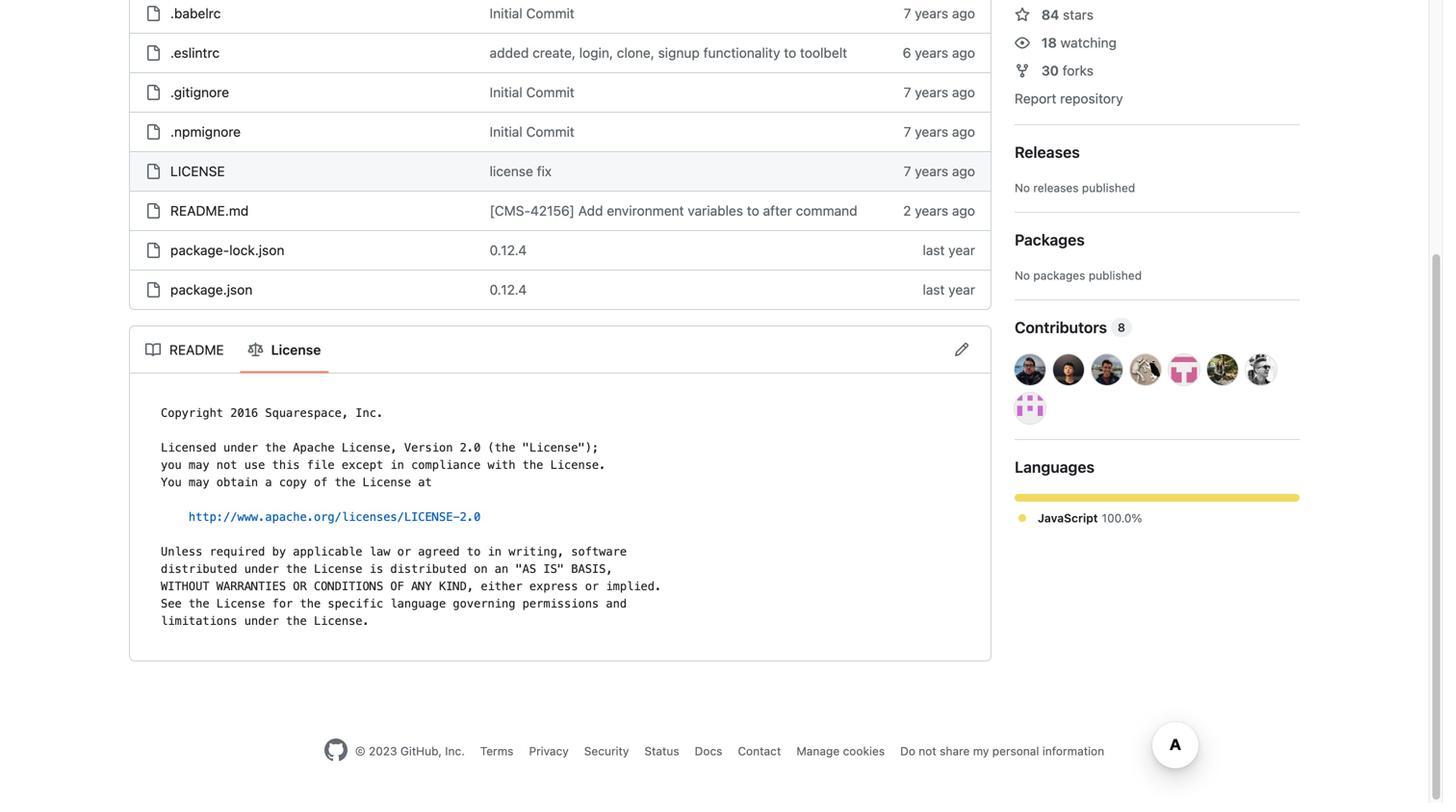 Task type: describe. For each thing, give the bounding box(es) containing it.
you
[[161, 458, 182, 472]]

software
[[571, 545, 627, 559]]

year for package.json
[[949, 282, 976, 298]]

of
[[314, 476, 328, 489]]

license down warranties
[[217, 597, 265, 611]]

84 stars
[[1042, 7, 1094, 23]]

command
[[796, 203, 858, 219]]

initial for .gitignore
[[490, 84, 523, 100]]

7 for license
[[904, 163, 912, 179]]

[cms-42156] add environment variables to after command link
[[490, 203, 858, 219]]

a
[[265, 476, 272, 489]]

license inside list
[[271, 342, 321, 358]]

initial commit for .babelrc
[[490, 5, 575, 21]]

without
[[161, 580, 210, 593]]

license
[[170, 163, 225, 179]]

.gitignore link
[[170, 84, 229, 100]]

initial commit for .gitignore
[[490, 84, 575, 100]]

repository
[[1061, 91, 1124, 106]]

contact
[[738, 744, 781, 758]]

6
[[903, 45, 912, 61]]

ago for readme.md
[[952, 203, 976, 219]]

report
[[1015, 91, 1057, 106]]

0.12.4 for package-lock.json
[[490, 242, 527, 258]]

2 vertical spatial under
[[244, 614, 279, 628]]

years for .eslintrc
[[915, 45, 949, 61]]

42156]
[[531, 203, 575, 219]]

84
[[1042, 7, 1060, 23]]

2 distributed from the left
[[390, 562, 467, 576]]

http://www.apache.org/licenses/license-2.0
[[189, 510, 481, 524]]

.eslintrc link
[[170, 45, 220, 61]]

agreed
[[418, 545, 460, 559]]

commit for .gitignore
[[526, 84, 575, 100]]

with
[[488, 458, 516, 472]]

http://www.apache.org/licenses/license-2.0 link
[[189, 510, 481, 524]]

is
[[370, 562, 383, 576]]

writing,
[[509, 545, 564, 559]]

you
[[161, 476, 182, 489]]

.babelrc
[[170, 5, 221, 21]]

eye image
[[1015, 35, 1031, 51]]

javascript 100.0%
[[1038, 511, 1143, 525]]

years for license
[[915, 163, 949, 179]]

basis,
[[571, 562, 613, 576]]

18 watching
[[1042, 35, 1117, 51]]

no for packages
[[1015, 269, 1031, 282]]

express
[[530, 580, 578, 593]]

license. inside copyright 2016 squarespace, inc. licensed under the apache license, version 2.0 (the "license"); you may not use this file except in compliance with the license. you may obtain a copy of the license at
[[550, 458, 606, 472]]

docs
[[695, 744, 723, 758]]

this
[[272, 458, 300, 472]]

no releases published
[[1015, 181, 1136, 195]]

@brettsolow image
[[1246, 354, 1277, 385]]

security link
[[584, 744, 629, 758]]

environment
[[607, 203, 684, 219]]

law
[[370, 545, 390, 559]]

7 for .npmignore
[[904, 124, 912, 140]]

readme.md link
[[170, 203, 249, 219]]

1 vertical spatial or
[[585, 580, 599, 593]]

compliance
[[411, 458, 481, 472]]

lock.json
[[229, 242, 285, 258]]

@mattlyons0 image
[[1092, 354, 1123, 385]]

.npmignore link
[[170, 124, 241, 140]]

functionality
[[704, 45, 781, 61]]

report repository
[[1015, 91, 1124, 106]]

signup
[[658, 45, 700, 61]]

commit for .npmignore
[[526, 124, 575, 140]]

star image
[[1015, 7, 1031, 23]]

login,
[[580, 45, 613, 61]]

readme.md
[[170, 203, 249, 219]]

license inside copyright 2016 squarespace, inc. licensed under the apache license, version 2.0 (the "license"); you may not use this file except in compliance with the license. you may obtain a copy of the license at
[[363, 476, 411, 489]]

status link
[[645, 744, 680, 758]]

the up the or
[[286, 562, 307, 576]]

releases
[[1015, 143, 1080, 161]]

repo forked image
[[1015, 63, 1031, 78]]

0.12.4 link for package-lock.json
[[490, 242, 527, 258]]

file
[[307, 458, 335, 472]]

7 for .babelrc
[[904, 5, 912, 21]]

@awparks image
[[1169, 354, 1200, 385]]

manage
[[797, 744, 840, 758]]

terms
[[480, 744, 514, 758]]

initial for .babelrc
[[490, 5, 523, 21]]

cookies
[[843, 744, 885, 758]]

package-
[[170, 242, 229, 258]]

@colevscode image
[[1015, 354, 1046, 385]]

licensed
[[161, 441, 217, 455]]

do
[[901, 744, 916, 758]]

2 years ago
[[904, 203, 976, 219]]

permissions
[[523, 597, 599, 611]]

the right of
[[335, 476, 356, 489]]

8
[[1118, 321, 1126, 334]]

edit file image
[[954, 342, 970, 357]]

privacy
[[529, 744, 569, 758]]

7 for .gitignore
[[904, 84, 912, 100]]

added create, login, clone, signup functionality to toolbelt
[[490, 45, 848, 61]]

copyright 2016 squarespace, inc. licensed under the apache license, version 2.0 (the "license"); you may not use this file except in compliance with the license. you may obtain a copy of the license at
[[161, 406, 606, 524]]

in inside unless required by applicable law or agreed to in writing, software distributed under the license is distributed on an "as is" basis, without warranties or conditions of any kind, either express or implied. see the license for the specific language governing permissions and limitations under the license.
[[488, 545, 502, 559]]

.eslintrc
[[170, 45, 220, 61]]

unless
[[161, 545, 203, 559]]

manage cookies
[[797, 744, 885, 758]]

0.12.4 link for package.json
[[490, 282, 527, 298]]

1 vertical spatial to
[[747, 203, 760, 219]]

packages
[[1034, 269, 1086, 282]]

ago for .babelrc
[[952, 5, 976, 21]]

commit for .babelrc
[[526, 5, 575, 21]]

©
[[355, 744, 366, 758]]

javascript
[[1038, 511, 1098, 525]]

published for releases
[[1082, 181, 1136, 195]]

and
[[606, 597, 627, 611]]

list containing readme
[[138, 335, 329, 366]]

or
[[293, 580, 307, 593]]

by
[[272, 545, 286, 559]]

not inside copyright 2016 squarespace, inc. licensed under the apache license, version 2.0 (the "license"); you may not use this file except in compliance with the license. you may obtain a copy of the license at
[[217, 458, 237, 472]]

at
[[418, 476, 432, 489]]

2016
[[230, 406, 258, 420]]

an
[[495, 562, 509, 576]]

specific
[[328, 597, 383, 611]]

added
[[490, 45, 529, 61]]

package.json link
[[170, 282, 253, 298]]



Task type: vqa. For each thing, say whether or not it's contained in the screenshot.
Writing, in the bottom of the page
yes



Task type: locate. For each thing, give the bounding box(es) containing it.
clone,
[[617, 45, 655, 61]]

1 vertical spatial no
[[1015, 269, 1031, 282]]

copyright
[[161, 406, 223, 420]]

2 0.12.4 link from the top
[[490, 282, 527, 298]]

2 vertical spatial to
[[467, 545, 481, 559]]

status
[[645, 744, 680, 758]]

ago for .npmignore
[[952, 124, 976, 140]]

1 vertical spatial year
[[949, 282, 976, 298]]

inc. up license,
[[356, 406, 383, 420]]

1 vertical spatial initial commit link
[[490, 84, 575, 100]]

6 years ago
[[903, 45, 976, 61]]

0 vertical spatial in
[[390, 458, 404, 472]]

to up on
[[467, 545, 481, 559]]

0 vertical spatial initial
[[490, 5, 523, 21]]

under inside copyright 2016 squarespace, inc. licensed under the apache license, version 2.0 (the "license"); you may not use this file except in compliance with the license. you may obtain a copy of the license at
[[223, 441, 258, 455]]

create,
[[533, 45, 576, 61]]

personal
[[993, 744, 1040, 758]]

initial commit link up create, on the left of the page
[[490, 5, 575, 21]]

last for package.json
[[923, 282, 945, 298]]

unless required by applicable law or agreed to in writing, software distributed under the license is distributed on an "as is" basis, without warranties or conditions of any kind, either express or implied. see the license for the specific language governing permissions and limitations under the license.
[[161, 545, 662, 628]]

published up 8
[[1089, 269, 1142, 282]]

license down 'except'
[[363, 476, 411, 489]]

no for releases
[[1015, 181, 1031, 195]]

1 vertical spatial initial
[[490, 84, 523, 100]]

0.12.4 link
[[490, 242, 527, 258], [490, 282, 527, 298]]

[cms-42156] add environment variables to after command
[[490, 203, 858, 219]]

no left releases in the right of the page
[[1015, 181, 1031, 195]]

0 vertical spatial published
[[1082, 181, 1136, 195]]

3 ago from the top
[[952, 84, 976, 100]]

1 vertical spatial not
[[919, 744, 937, 758]]

7 years ago for .gitignore
[[904, 84, 976, 100]]

the right with at the left
[[523, 458, 544, 472]]

packages link
[[1015, 228, 1300, 251]]

obtain
[[217, 476, 258, 489]]

2 7 years ago from the top
[[904, 84, 976, 100]]

no left packages
[[1015, 269, 1031, 282]]

1 initial from the top
[[490, 5, 523, 21]]

or
[[397, 545, 411, 559], [585, 580, 599, 593]]

toolbelt
[[800, 45, 848, 61]]

0 vertical spatial may
[[189, 458, 210, 472]]

package-lock.json link
[[170, 242, 285, 258]]

dot fill image
[[1015, 510, 1031, 526]]

no packages published
[[1015, 269, 1142, 282]]

1 horizontal spatial license.
[[550, 458, 606, 472]]

or right law
[[397, 545, 411, 559]]

of
[[390, 580, 404, 593]]

1 year from the top
[[949, 242, 976, 258]]

1 vertical spatial 0.12.4
[[490, 282, 527, 298]]

use
[[244, 458, 265, 472]]

1 initial commit from the top
[[490, 5, 575, 21]]

years for .gitignore
[[915, 84, 949, 100]]

2 vertical spatial commit
[[526, 124, 575, 140]]

law image
[[248, 342, 263, 358]]

0 horizontal spatial or
[[397, 545, 411, 559]]

distributed up any
[[390, 562, 467, 576]]

4 years from the top
[[915, 124, 949, 140]]

license right law icon
[[271, 342, 321, 358]]

in inside copyright 2016 squarespace, inc. licensed under the apache license, version 2.0 (the "license"); you may not use this file except in compliance with the license. you may obtain a copy of the license at
[[390, 458, 404, 472]]

1 commit from the top
[[526, 5, 575, 21]]

2 vertical spatial initial
[[490, 124, 523, 140]]

6 years from the top
[[915, 203, 949, 219]]

3 years from the top
[[915, 84, 949, 100]]

ago for .gitignore
[[952, 84, 976, 100]]

1 no from the top
[[1015, 181, 1031, 195]]

1 horizontal spatial in
[[488, 545, 502, 559]]

under up warranties
[[244, 562, 279, 576]]

forks
[[1063, 63, 1094, 78]]

4 ago from the top
[[952, 124, 976, 140]]

2 no from the top
[[1015, 269, 1031, 282]]

published right releases in the right of the page
[[1082, 181, 1136, 195]]

1 horizontal spatial not
[[919, 744, 937, 758]]

the up this
[[265, 441, 286, 455]]

year down 2 years ago
[[949, 242, 976, 258]]

years for .babelrc
[[915, 5, 949, 21]]

initial up added
[[490, 5, 523, 21]]

0 horizontal spatial to
[[467, 545, 481, 559]]

years for .npmignore
[[915, 124, 949, 140]]

stars
[[1063, 7, 1094, 23]]

ago for .eslintrc
[[952, 45, 976, 61]]

3 initial commit link from the top
[[490, 124, 575, 140]]

published for packages
[[1089, 269, 1142, 282]]

kind,
[[439, 580, 474, 593]]

initial commit link for .npmignore
[[490, 124, 575, 140]]

license,
[[342, 441, 397, 455]]

1 7 from the top
[[904, 5, 912, 21]]

initial commit link up license fix link
[[490, 124, 575, 140]]

to inside unless required by applicable law or agreed to in writing, software distributed under the license is distributed on an "as is" basis, without warranties or conditions of any kind, either express or implied. see the license for the specific language governing permissions and limitations under the license.
[[467, 545, 481, 559]]

@cmwall image
[[1208, 354, 1239, 385]]

not up "obtain"
[[217, 458, 237, 472]]

0 vertical spatial commit
[[526, 5, 575, 21]]

1 vertical spatial license.
[[314, 614, 370, 628]]

2 2.0 from the top
[[460, 510, 481, 524]]

list
[[138, 335, 329, 366]]

1 vertical spatial published
[[1089, 269, 1142, 282]]

2 initial commit link from the top
[[490, 84, 575, 100]]

7 years ago for license
[[904, 163, 976, 179]]

0 horizontal spatial in
[[390, 458, 404, 472]]

2 initial commit from the top
[[490, 84, 575, 100]]

license down applicable
[[314, 562, 363, 576]]

limitations
[[161, 614, 237, 628]]

commit
[[526, 5, 575, 21], [526, 84, 575, 100], [526, 124, 575, 140]]

initial commit down create, on the left of the page
[[490, 84, 575, 100]]

1 vertical spatial initial commit
[[490, 84, 575, 100]]

0 horizontal spatial distributed
[[161, 562, 237, 576]]

commit up create, on the left of the page
[[526, 5, 575, 21]]

inc. for github,
[[445, 744, 465, 758]]

7 years ago for .babelrc
[[904, 5, 976, 21]]

0 vertical spatial not
[[217, 458, 237, 472]]

except
[[342, 458, 383, 472]]

@georgezzhang image
[[1054, 354, 1084, 385]]

1 vertical spatial 0.12.4 link
[[490, 282, 527, 298]]

0 vertical spatial 2.0
[[460, 441, 481, 455]]

after
[[763, 203, 793, 219]]

@suhuitan image
[[1015, 393, 1046, 424]]

1 years from the top
[[915, 5, 949, 21]]

may down licensed
[[189, 458, 210, 472]]

squarespace,
[[265, 406, 349, 420]]

initial for .npmignore
[[490, 124, 523, 140]]

7 years ago for .npmignore
[[904, 124, 976, 140]]

© 2023 github, inc.
[[355, 744, 465, 758]]

0 horizontal spatial inc.
[[356, 406, 383, 420]]

homepage image
[[324, 739, 348, 762]]

1 vertical spatial in
[[488, 545, 502, 559]]

2 7 from the top
[[904, 84, 912, 100]]

to left after
[[747, 203, 760, 219]]

0 horizontal spatial license.
[[314, 614, 370, 628]]

initial down added
[[490, 84, 523, 100]]

license link
[[240, 335, 329, 366]]

2 initial from the top
[[490, 84, 523, 100]]

2 last year from the top
[[923, 282, 976, 298]]

2 year from the top
[[949, 282, 976, 298]]

privacy link
[[529, 744, 569, 758]]

terms link
[[480, 744, 514, 758]]

1 initial commit link from the top
[[490, 5, 575, 21]]

0 vertical spatial last year
[[923, 242, 976, 258]]

book image
[[145, 342, 161, 358]]

2 commit from the top
[[526, 84, 575, 100]]

initial commit up create, on the left of the page
[[490, 5, 575, 21]]

0 vertical spatial to
[[784, 45, 797, 61]]

.npmignore
[[170, 124, 241, 140]]

1 vertical spatial inc.
[[445, 744, 465, 758]]

2.0 up agreed
[[460, 510, 481, 524]]

not inside button
[[919, 744, 937, 758]]

to left toolbelt
[[784, 45, 797, 61]]

javascript 100.0 element
[[1015, 494, 1300, 502]]

watching
[[1061, 35, 1117, 51]]

0 vertical spatial initial commit link
[[490, 5, 575, 21]]

year up edit file "icon"
[[949, 282, 976, 298]]

@tomccabe image
[[1131, 354, 1162, 385]]

report repository link
[[1015, 91, 1124, 106]]

the down "for"
[[286, 614, 307, 628]]

2.0
[[460, 441, 481, 455], [460, 510, 481, 524]]

manage cookies button
[[797, 743, 885, 760]]

initial commit link for .gitignore
[[490, 84, 575, 100]]

0 vertical spatial last
[[923, 242, 945, 258]]

license
[[271, 342, 321, 358], [363, 476, 411, 489], [314, 562, 363, 576], [217, 597, 265, 611]]

0 vertical spatial 0.12.4 link
[[490, 242, 527, 258]]

1 2.0 from the top
[[460, 441, 481, 455]]

initial commit link down create, on the left of the page
[[490, 84, 575, 100]]

1 vertical spatial commit
[[526, 84, 575, 100]]

last year up edit file "icon"
[[923, 282, 976, 298]]

1 vertical spatial 2.0
[[460, 510, 481, 524]]

0 vertical spatial under
[[223, 441, 258, 455]]

0 vertical spatial license.
[[550, 458, 606, 472]]

distributed
[[161, 562, 237, 576], [390, 562, 467, 576]]

2 may from the top
[[189, 476, 210, 489]]

the up limitations
[[189, 597, 210, 611]]

3 commit from the top
[[526, 124, 575, 140]]

last
[[923, 242, 945, 258], [923, 282, 945, 298]]

5 ago from the top
[[952, 163, 976, 179]]

1 last from the top
[[923, 242, 945, 258]]

see
[[161, 597, 182, 611]]

0 vertical spatial no
[[1015, 181, 1031, 195]]

in down license,
[[390, 458, 404, 472]]

license. down "license");
[[550, 458, 606, 472]]

year for package-lock.json
[[949, 242, 976, 258]]

2 vertical spatial initial commit
[[490, 124, 575, 140]]

4 7 years ago from the top
[[904, 163, 976, 179]]

3 initial from the top
[[490, 124, 523, 140]]

the down the or
[[300, 597, 321, 611]]

1 vertical spatial last
[[923, 282, 945, 298]]

license. down specific
[[314, 614, 370, 628]]

years
[[915, 5, 949, 21], [915, 45, 949, 61], [915, 84, 949, 100], [915, 124, 949, 140], [915, 163, 949, 179], [915, 203, 949, 219]]

2023
[[369, 744, 397, 758]]

last year for package.json
[[923, 282, 976, 298]]

version
[[404, 441, 453, 455]]

http://www.apache.org/licenses/license-
[[189, 510, 460, 524]]

license
[[490, 163, 533, 179]]

1 vertical spatial may
[[189, 476, 210, 489]]

either
[[481, 580, 523, 593]]

2 horizontal spatial to
[[784, 45, 797, 61]]

1 horizontal spatial to
[[747, 203, 760, 219]]

apache
[[293, 441, 335, 455]]

may right you
[[189, 476, 210, 489]]

(the
[[488, 441, 516, 455]]

language
[[390, 597, 446, 611]]

inc. right github,
[[445, 744, 465, 758]]

1 7 years ago from the top
[[904, 5, 976, 21]]

contributors
[[1015, 318, 1108, 337]]

or down basis,
[[585, 580, 599, 593]]

6 ago from the top
[[952, 203, 976, 219]]

1 horizontal spatial inc.
[[445, 744, 465, 758]]

1 distributed from the left
[[161, 562, 237, 576]]

18
[[1042, 35, 1057, 51]]

1 0.12.4 link from the top
[[490, 242, 527, 258]]

in up an
[[488, 545, 502, 559]]

in
[[390, 458, 404, 472], [488, 545, 502, 559]]

1 0.12.4 from the top
[[490, 242, 527, 258]]

under down "for"
[[244, 614, 279, 628]]

2 last from the top
[[923, 282, 945, 298]]

2 vertical spatial initial commit link
[[490, 124, 575, 140]]

1 ago from the top
[[952, 5, 976, 21]]

2 0.12.4 from the top
[[490, 282, 527, 298]]

1 last year from the top
[[923, 242, 976, 258]]

1 vertical spatial last year
[[923, 282, 976, 298]]

initial
[[490, 5, 523, 21], [490, 84, 523, 100], [490, 124, 523, 140]]

distributed up without
[[161, 562, 237, 576]]

3 initial commit from the top
[[490, 124, 575, 140]]

initial commit link for .babelrc
[[490, 5, 575, 21]]

0 horizontal spatial not
[[217, 458, 237, 472]]

under up use in the left of the page
[[223, 441, 258, 455]]

3 7 years ago from the top
[[904, 124, 976, 140]]

2.0 up compliance
[[460, 441, 481, 455]]

initial commit for .npmignore
[[490, 124, 575, 140]]

1 horizontal spatial distributed
[[390, 562, 467, 576]]

commit down create, on the left of the page
[[526, 84, 575, 100]]

inc. inside copyright 2016 squarespace, inc. licensed under the apache license, version 2.0 (the "license"); you may not use this file except in compliance with the license. you may obtain a copy of the license at
[[356, 406, 383, 420]]

"as
[[516, 562, 537, 576]]

2.0 inside copyright 2016 squarespace, inc. licensed under the apache license, version 2.0 (the "license"); you may not use this file except in compliance with the license. you may obtain a copy of the license at
[[460, 441, 481, 455]]

ago for license
[[952, 163, 976, 179]]

2 ago from the top
[[952, 45, 976, 61]]

license fix link
[[490, 163, 552, 179]]

4 7 from the top
[[904, 163, 912, 179]]

contact link
[[738, 744, 781, 758]]

7
[[904, 5, 912, 21], [904, 84, 912, 100], [904, 124, 912, 140], [904, 163, 912, 179]]

years for readme.md
[[915, 203, 949, 219]]

implied.
[[606, 580, 662, 593]]

5 years from the top
[[915, 163, 949, 179]]

not right do
[[919, 744, 937, 758]]

1 may from the top
[[189, 458, 210, 472]]

inc. for squarespace,
[[356, 406, 383, 420]]

github,
[[401, 744, 442, 758]]

add
[[579, 203, 603, 219]]

initial commit up license fix link
[[490, 124, 575, 140]]

commit up fix
[[526, 124, 575, 140]]

1 vertical spatial under
[[244, 562, 279, 576]]

last year down 2 years ago
[[923, 242, 976, 258]]

1 horizontal spatial or
[[585, 580, 599, 593]]

0.12.4 for package.json
[[490, 282, 527, 298]]

0 vertical spatial or
[[397, 545, 411, 559]]

package-lock.json
[[170, 242, 285, 258]]

ago
[[952, 5, 976, 21], [952, 45, 976, 61], [952, 84, 976, 100], [952, 124, 976, 140], [952, 163, 976, 179], [952, 203, 976, 219]]

information
[[1043, 744, 1105, 758]]

2 years from the top
[[915, 45, 949, 61]]

last for package-lock.json
[[923, 242, 945, 258]]

0 vertical spatial initial commit
[[490, 5, 575, 21]]

[cms-
[[490, 203, 531, 219]]

readme link
[[138, 335, 233, 366]]

0 vertical spatial 0.12.4
[[490, 242, 527, 258]]

0 vertical spatial inc.
[[356, 406, 383, 420]]

warranties
[[217, 580, 286, 593]]

copy
[[279, 476, 307, 489]]

0 vertical spatial year
[[949, 242, 976, 258]]

conditions
[[314, 580, 383, 593]]

license. inside unless required by applicable law or agreed to in writing, software distributed under the license is distributed on an "as is" basis, without warranties or conditions of any kind, either express or implied. see the license for the specific language governing permissions and limitations under the license.
[[314, 614, 370, 628]]

initial up license
[[490, 124, 523, 140]]

3 7 from the top
[[904, 124, 912, 140]]

for
[[272, 597, 293, 611]]

last year for package-lock.json
[[923, 242, 976, 258]]



